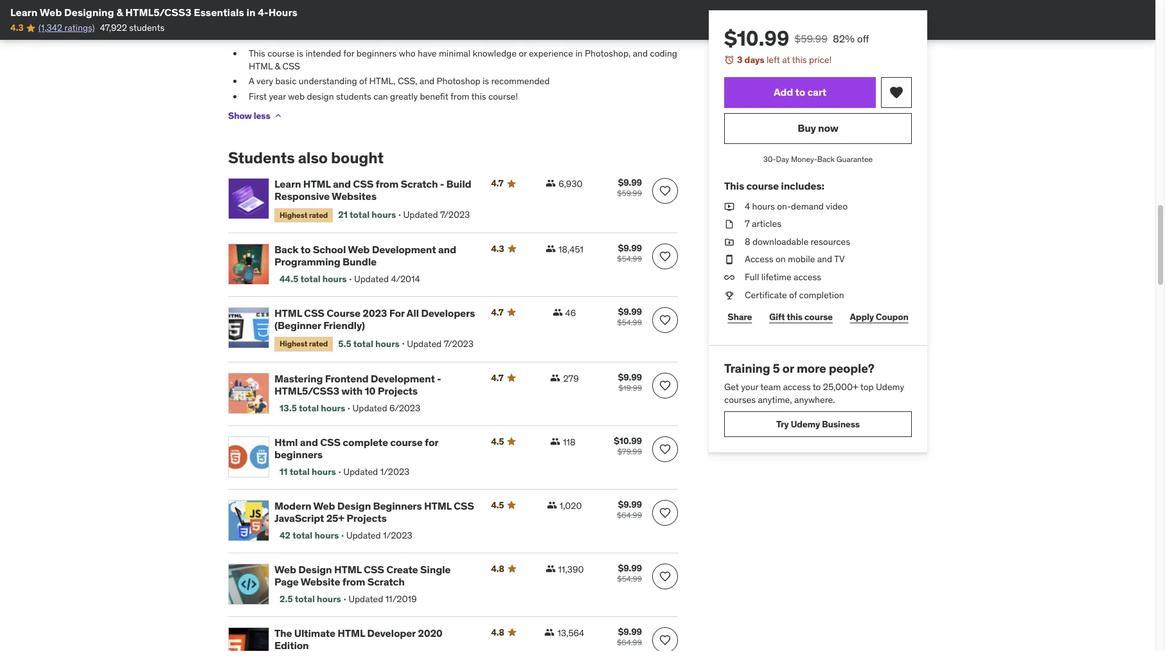 Task type: describe. For each thing, give the bounding box(es) containing it.
to for school
[[301, 243, 311, 256]]

updated for course
[[343, 466, 378, 478]]

$9.99 for mastering frontend development - html5/css3 with 10 projects
[[618, 371, 642, 383]]

essentials
[[194, 6, 244, 19]]

$59.99 for $10.99
[[795, 32, 828, 45]]

xsmall image for 11,390
[[546, 564, 556, 574]]

82%
[[833, 32, 855, 45]]

build
[[447, 178, 472, 190]]

beginners inside this course is intended for beginners who have minimal knowledge or experience in photoshop, and coding html & css a very basic understanding of html, css, and photoshop is recommended first year web design students can greatly benefit from this course!
[[357, 48, 397, 59]]

experience
[[529, 48, 573, 59]]

4 hours on-demand video
[[745, 200, 848, 212]]

learn html and css from scratch - build responsive websites link
[[275, 178, 476, 203]]

web inside modern web design beginners html css javascript 25+ projects
[[313, 499, 335, 512]]

scratch inside web design html css create single page website from scratch
[[368, 575, 405, 588]]

your
[[741, 381, 759, 393]]

and left the coding
[[633, 48, 648, 59]]

$10.99 for $10.99 $79.99
[[614, 435, 642, 447]]

5.5 total hours
[[338, 338, 400, 350]]

buy now
[[798, 122, 839, 134]]

this inside gift this course link
[[787, 311, 803, 323]]

try udemy business link
[[725, 412, 912, 437]]

0 vertical spatial access
[[794, 271, 822, 283]]

who this course is for:
[[228, 17, 389, 37]]

web up (1,342
[[40, 6, 62, 19]]

projects inside modern web design beginners html css javascript 25+ projects
[[347, 512, 387, 524]]

$59.99 for $9.99
[[617, 188, 642, 198]]

- inside learn html and css from scratch - build responsive websites
[[440, 178, 444, 190]]

total for frontend
[[299, 402, 319, 414]]

10
[[365, 384, 376, 397]]

udemy inside training 5 or more people? get your team access to 25,000+ top udemy courses anytime, anywhere.
[[876, 381, 905, 393]]

11 total hours
[[280, 466, 336, 478]]

1/2023 for complete
[[380, 466, 410, 478]]

photoshop,
[[585, 48, 631, 59]]

add to cart button
[[725, 77, 876, 108]]

design inside web design html css create single page website from scratch
[[298, 563, 332, 576]]

xsmall image for html css course 2023 for all developers (beginner friendly)
[[553, 307, 563, 318]]

$10.99 for $10.99 $59.99 82% off
[[725, 25, 790, 51]]

get
[[725, 381, 739, 393]]

wishlist image for learn html and css from scratch - build responsive websites
[[659, 185, 672, 197]]

13,564
[[558, 627, 585, 639]]

access inside training 5 or more people? get your team access to 25,000+ top udemy courses anytime, anywhere.
[[783, 381, 811, 393]]

css inside html css course 2023 for all developers (beginner friendly)
[[304, 307, 325, 319]]

this right who
[[265, 17, 292, 37]]

course up intended
[[296, 17, 345, 37]]

total for design
[[295, 593, 315, 605]]

updated for development
[[354, 273, 389, 285]]

updated down all
[[407, 338, 442, 350]]

13.5
[[280, 402, 297, 414]]

30-day money-back guarantee
[[764, 154, 873, 164]]

understanding
[[299, 75, 357, 87]]

to for cart
[[796, 86, 806, 98]]

scratch inside learn html and css from scratch - build responsive websites
[[401, 178, 438, 190]]

javascript
[[275, 512, 324, 524]]

$9.99 $64.99 for 13,564
[[617, 626, 642, 647]]

html5/css3 for with
[[275, 384, 339, 397]]

for inside this course is intended for beginners who have minimal knowledge or experience in photoshop, and coding html & css a very basic understanding of html, css, and photoshop is recommended first year web design students can greatly benefit from this course!
[[344, 48, 355, 59]]

4.5 for modern web design beginners html css javascript 25+ projects
[[491, 499, 504, 511]]

279
[[563, 373, 579, 384]]

11,390
[[558, 564, 584, 575]]

anywhere.
[[795, 394, 836, 405]]

and inside learn html and css from scratch - build responsive websites
[[333, 178, 351, 190]]

students also bought
[[228, 148, 384, 168]]

bought
[[331, 148, 384, 168]]

updated 1/2023 for beginners
[[346, 530, 413, 541]]

2.5 total hours
[[280, 593, 341, 605]]

this inside this course is intended for beginners who have minimal knowledge or experience in photoshop, and coding html & css a very basic understanding of html, css, and photoshop is recommended first year web design students can greatly benefit from this course!
[[472, 90, 486, 102]]

programming
[[275, 255, 341, 268]]

school
[[313, 243, 346, 256]]

updated for html
[[346, 530, 381, 541]]

6/2023
[[390, 402, 421, 414]]

this for this course is intended for beginners who have minimal knowledge or experience in photoshop, and coding html & css a very basic understanding of html, css, and photoshop is recommended first year web design students can greatly benefit from this course!
[[249, 48, 265, 59]]

hours for 2.5 total hours
[[317, 593, 341, 605]]

total right 5.5
[[353, 338, 373, 350]]

in inside this course is intended for beginners who have minimal knowledge or experience in photoshop, and coding html & css a very basic understanding of html, css, and photoshop is recommended first year web design students can greatly benefit from this course!
[[576, 48, 583, 59]]

ratings)
[[65, 22, 95, 34]]

and left tv
[[818, 254, 833, 265]]

to inside training 5 or more people? get your team access to 25,000+ top udemy courses anytime, anywhere.
[[813, 381, 821, 393]]

now
[[819, 122, 839, 134]]

xsmall image for 4 hours on-demand video
[[725, 200, 735, 213]]

updated 7/2023 for -
[[403, 209, 470, 220]]

1 vertical spatial 4.3
[[491, 243, 504, 255]]

4-
[[258, 6, 269, 19]]

resources
[[811, 236, 851, 247]]

price!
[[809, 54, 832, 66]]

css inside modern web design beginners html css javascript 25+ projects
[[454, 499, 474, 512]]

updated 1/2023 for complete
[[343, 466, 410, 478]]

47,922
[[100, 22, 127, 34]]

mobile
[[788, 254, 815, 265]]

money-
[[791, 154, 818, 164]]

or inside training 5 or more people? get your team access to 25,000+ top udemy courses anytime, anywhere.
[[783, 361, 794, 376]]

1 vertical spatial is
[[297, 48, 304, 59]]

xsmall image inside show less button
[[273, 111, 283, 121]]

also
[[298, 148, 328, 168]]

30-
[[764, 154, 776, 164]]

wishlist image for html css course 2023 for all developers (beginner friendly)
[[659, 314, 672, 327]]

course up 4
[[747, 180, 779, 192]]

the
[[275, 627, 292, 639]]

rated for friendly)
[[309, 339, 328, 349]]

- inside mastering frontend development - html5/css3 with 10 projects
[[437, 372, 441, 385]]

cart
[[808, 86, 827, 98]]

bundle
[[343, 255, 377, 268]]

training 5 or more people? get your team access to 25,000+ top udemy courses anytime, anywhere.
[[725, 361, 905, 405]]

$9.99 $54.99 for html css course 2023 for all developers (beginner friendly)
[[617, 306, 642, 327]]

year
[[269, 90, 286, 102]]

coding
[[650, 48, 678, 59]]

0 vertical spatial is
[[348, 17, 360, 37]]

$9.99 for learn html and css from scratch - build responsive websites
[[618, 177, 642, 188]]

page
[[275, 575, 299, 588]]

students inside this course is intended for beginners who have minimal knowledge or experience in photoshop, and coding html & css a very basic understanding of html, css, and photoshop is recommended first year web design students can greatly benefit from this course!
[[336, 90, 372, 102]]

$9.99 for back to school web development and programming bundle
[[618, 242, 642, 254]]

first
[[249, 90, 267, 102]]

xsmall image for 1,020
[[547, 500, 557, 510]]

$64.99 for 1,020
[[617, 510, 642, 520]]

apply coupon button
[[847, 304, 912, 330]]

off
[[858, 32, 870, 45]]

rated for responsive
[[309, 210, 328, 220]]

articles
[[752, 218, 782, 230]]

web design html css create single page website from scratch link
[[275, 563, 476, 588]]

html inside web design html css create single page website from scratch
[[334, 563, 362, 576]]

highest rated for css
[[280, 339, 328, 349]]

minimal
[[439, 48, 471, 59]]

days
[[745, 54, 765, 66]]

highest rated for html
[[280, 210, 328, 220]]

xsmall image for html and css complete course for beginners
[[550, 436, 561, 447]]

total for web
[[293, 530, 313, 541]]

css inside learn html and css from scratch - build responsive websites
[[353, 178, 374, 190]]

html inside html css course 2023 for all developers (beginner friendly)
[[275, 307, 302, 319]]

42
[[280, 530, 291, 541]]

learn web designing & html5/css3 essentials in 4-hours
[[10, 6, 298, 19]]

5.5
[[338, 338, 351, 350]]

css inside web design html css create single page website from scratch
[[364, 563, 384, 576]]

1 horizontal spatial of
[[790, 289, 797, 301]]

html inside this course is intended for beginners who have minimal knowledge or experience in photoshop, and coding html & css a very basic understanding of html, css, and photoshop is recommended first year web design students can greatly benefit from this course!
[[249, 60, 273, 72]]

apply
[[850, 311, 874, 323]]

day
[[776, 154, 790, 164]]

design
[[307, 90, 334, 102]]

top
[[861, 381, 874, 393]]

projects inside mastering frontend development - html5/css3 with 10 projects
[[378, 384, 418, 397]]

xsmall image for 13,564
[[545, 627, 555, 637]]

xsmall image for mastering frontend development - html5/css3 with 10 projects
[[551, 373, 561, 383]]

0 vertical spatial in
[[247, 6, 256, 19]]

development inside mastering frontend development - html5/css3 with 10 projects
[[371, 372, 435, 385]]

hours
[[269, 6, 298, 19]]

$9.99 for modern web design beginners html css javascript 25+ projects
[[618, 499, 642, 510]]

website
[[301, 575, 340, 588]]

coupon
[[876, 311, 909, 323]]

left
[[767, 54, 780, 66]]

course
[[327, 307, 361, 319]]

developers
[[421, 307, 475, 319]]

xsmall image left access on the right of the page
[[725, 254, 735, 266]]

$10.99 $79.99
[[614, 435, 642, 456]]

course inside this course is intended for beginners who have minimal knowledge or experience in photoshop, and coding html & css a very basic understanding of html, css, and photoshop is recommended first year web design students can greatly benefit from this course!
[[268, 48, 295, 59]]

wishlist image for modern web design beginners html css javascript 25+ projects
[[659, 506, 672, 519]]

tv
[[835, 254, 845, 265]]

course!
[[489, 90, 518, 102]]

7/2023 for learn html and css from scratch - build responsive websites
[[440, 209, 470, 220]]

25,000+
[[823, 381, 859, 393]]

and inside html and css complete course for beginners
[[300, 436, 318, 449]]

course down "completion"
[[805, 311, 833, 323]]

updated down learn html and css from scratch - build responsive websites link
[[403, 209, 438, 220]]

apply coupon
[[850, 311, 909, 323]]

designing
[[64, 6, 114, 19]]

at
[[783, 54, 790, 66]]

xsmall image for 7 articles
[[725, 218, 735, 231]]



Task type: locate. For each thing, give the bounding box(es) containing it.
and up benefit
[[420, 75, 435, 87]]

$9.99 right 46 on the left top
[[618, 306, 642, 318]]

hours right 4
[[753, 200, 775, 212]]

to up anywhere.
[[813, 381, 821, 393]]

0 vertical spatial updated 7/2023
[[403, 209, 470, 220]]

2 $9.99 $64.99 from the top
[[617, 626, 642, 647]]

2 $9.99 from the top
[[618, 242, 642, 254]]

1 vertical spatial rated
[[309, 339, 328, 349]]

1/2023 down html and css complete course for beginners link
[[380, 466, 410, 478]]

18,451
[[559, 244, 584, 255]]

1 vertical spatial from
[[376, 178, 399, 190]]

updated 7/2023 down build at the top
[[403, 209, 470, 220]]

who
[[228, 17, 262, 37]]

back to school web development and programming bundle
[[275, 243, 456, 268]]

1 vertical spatial of
[[790, 289, 797, 301]]

1,020
[[560, 500, 582, 512]]

-
[[440, 178, 444, 190], [437, 372, 441, 385]]

2 highest rated from the top
[[280, 339, 328, 349]]

0 vertical spatial to
[[796, 86, 806, 98]]

people?
[[829, 361, 875, 376]]

7
[[745, 218, 750, 230]]

or
[[519, 48, 527, 59], [783, 361, 794, 376]]

4.7 for learn html and css from scratch - build responsive websites
[[491, 178, 504, 189]]

0 horizontal spatial this
[[249, 48, 265, 59]]

try
[[777, 418, 789, 430]]

learn for learn html and css from scratch - build responsive websites
[[275, 178, 301, 190]]

rated
[[309, 210, 328, 220], [309, 339, 328, 349]]

hours for 21 total hours
[[372, 209, 396, 220]]

xsmall image left 118
[[550, 436, 561, 447]]

1 vertical spatial $9.99 $54.99
[[617, 306, 642, 327]]

7 articles
[[745, 218, 782, 230]]

xsmall image left 11,390
[[546, 564, 556, 574]]

2 $54.99 from the top
[[617, 318, 642, 327]]

7 $9.99 from the top
[[618, 626, 642, 637]]

course up basic on the top left
[[268, 48, 295, 59]]

0 horizontal spatial html5/css3
[[125, 6, 192, 19]]

1 vertical spatial in
[[576, 48, 583, 59]]

7/2023 for html css course 2023 for all developers (beginner friendly)
[[444, 338, 474, 350]]

$9.99 $54.99 for back to school web development and programming bundle
[[617, 242, 642, 264]]

0 vertical spatial beginners
[[357, 48, 397, 59]]

0 vertical spatial rated
[[309, 210, 328, 220]]

1 horizontal spatial beginners
[[357, 48, 397, 59]]

$10.99 up days
[[725, 25, 790, 51]]

0 vertical spatial $9.99 $64.99
[[617, 499, 642, 520]]

$59.99
[[795, 32, 828, 45], [617, 188, 642, 198]]

course down 6/2023
[[390, 436, 423, 449]]

$9.99
[[618, 177, 642, 188], [618, 242, 642, 254], [618, 306, 642, 318], [618, 371, 642, 383], [618, 499, 642, 510], [618, 562, 642, 574], [618, 626, 642, 637]]

css inside html and css complete course for beginners
[[320, 436, 341, 449]]

web inside back to school web development and programming bundle
[[348, 243, 370, 256]]

this course includes:
[[725, 180, 825, 192]]

0 vertical spatial 7/2023
[[440, 209, 470, 220]]

1 vertical spatial access
[[783, 381, 811, 393]]

0 vertical spatial 1/2023
[[380, 466, 410, 478]]

this for this course includes:
[[725, 180, 745, 192]]

wishlist image for web design html css create single page website from scratch
[[659, 570, 672, 583]]

3 $54.99 from the top
[[617, 574, 642, 583]]

hours down 25+
[[315, 530, 339, 541]]

0 horizontal spatial &
[[116, 6, 123, 19]]

$54.99 for web design html css create single page website from scratch
[[617, 574, 642, 583]]

2 vertical spatial $9.99 $54.99
[[617, 562, 642, 583]]

2 horizontal spatial is
[[483, 75, 489, 87]]

hours down school
[[323, 273, 347, 285]]

html down also
[[303, 178, 331, 190]]

1 vertical spatial design
[[298, 563, 332, 576]]

updated 4/2014
[[354, 273, 420, 285]]

0 vertical spatial back
[[818, 154, 835, 164]]

2 4.7 from the top
[[491, 307, 504, 318]]

1 vertical spatial $10.99
[[614, 435, 642, 447]]

from up 21 total hours
[[376, 178, 399, 190]]

3 $9.99 from the top
[[618, 306, 642, 318]]

4.3
[[10, 22, 23, 34], [491, 243, 504, 255]]

8 downloadable resources
[[745, 236, 851, 247]]

from inside web design html css create single page website from scratch
[[342, 575, 365, 588]]

from down the photoshop
[[451, 90, 470, 102]]

2 vertical spatial $54.99
[[617, 574, 642, 583]]

websites
[[332, 190, 377, 203]]

0 vertical spatial &
[[116, 6, 123, 19]]

4.5 for html and css complete course for beginners
[[491, 436, 504, 447]]

html down 44.5
[[275, 307, 302, 319]]

frontend
[[325, 372, 369, 385]]

$9.99 right 11,390
[[618, 562, 642, 574]]

alarm image
[[725, 55, 735, 65]]

$64.99 for 13,564
[[617, 637, 642, 647]]

$9.99 down $79.99
[[618, 499, 642, 510]]

updated 11/2019
[[349, 593, 417, 605]]

7/2023 down developers
[[444, 338, 474, 350]]

3 4.7 from the top
[[491, 372, 504, 384]]

html right ultimate
[[338, 627, 365, 639]]

1 vertical spatial back
[[275, 243, 299, 256]]

hours down html css course 2023 for all developers (beginner friendly) link
[[375, 338, 400, 350]]

6 $9.99 from the top
[[618, 562, 642, 574]]

0 vertical spatial updated 1/2023
[[343, 466, 410, 478]]

0 vertical spatial students
[[129, 22, 165, 34]]

1 horizontal spatial design
[[337, 499, 371, 512]]

0 horizontal spatial students
[[129, 22, 165, 34]]

& inside this course is intended for beginners who have minimal knowledge or experience in photoshop, and coding html & css a very basic understanding of html, css, and photoshop is recommended first year web design students can greatly benefit from this course!
[[275, 60, 280, 72]]

$9.99 $64.99 right the 13,564 at the bottom of the page
[[617, 626, 642, 647]]

1 vertical spatial students
[[336, 90, 372, 102]]

share
[[728, 311, 752, 323]]

$9.99 right 279
[[618, 371, 642, 383]]

of
[[359, 75, 367, 87], [790, 289, 797, 301]]

4.7 for mastering frontend development - html5/css3 with 10 projects
[[491, 372, 504, 384]]

0 vertical spatial $54.99
[[617, 254, 642, 264]]

full lifetime access
[[745, 271, 822, 283]]

is left intended
[[297, 48, 304, 59]]

total for to
[[301, 273, 321, 285]]

2 vertical spatial is
[[483, 75, 489, 87]]

xsmall image
[[273, 111, 283, 121], [725, 200, 735, 213], [725, 218, 735, 231], [725, 236, 735, 248], [725, 289, 735, 302], [547, 500, 557, 510], [546, 564, 556, 574], [545, 627, 555, 637]]

udemy inside try udemy business link
[[791, 418, 820, 430]]

& up basic on the top left
[[275, 60, 280, 72]]

42 total hours
[[280, 530, 339, 541]]

udemy
[[876, 381, 905, 393], [791, 418, 820, 430]]

1 horizontal spatial &
[[275, 60, 280, 72]]

hours down html and css complete course for beginners
[[312, 466, 336, 478]]

wishlist image
[[659, 379, 672, 392], [659, 634, 672, 646]]

of down full lifetime access
[[790, 289, 797, 301]]

basic
[[275, 75, 297, 87]]

business
[[822, 418, 860, 430]]

students left can
[[336, 90, 372, 102]]

less
[[254, 110, 270, 121]]

html inside the ultimate html developer 2020 edition
[[338, 627, 365, 639]]

1 vertical spatial -
[[437, 372, 441, 385]]

0 vertical spatial 4.8
[[491, 563, 505, 574]]

3
[[737, 54, 743, 66]]

1 vertical spatial for
[[425, 436, 438, 449]]

html5/css3 up 13.5 total hours
[[275, 384, 339, 397]]

3 $9.99 $54.99 from the top
[[617, 562, 642, 583]]

updated down the 'bundle'
[[354, 273, 389, 285]]

$9.99 $54.99 right 46 on the left top
[[617, 306, 642, 327]]

updated for create
[[349, 593, 383, 605]]

wishlist image for back to school web development and programming bundle
[[659, 250, 672, 263]]

1 horizontal spatial learn
[[275, 178, 301, 190]]

this right at
[[792, 54, 807, 66]]

2 highest from the top
[[280, 339, 308, 349]]

show
[[228, 110, 252, 121]]

1 vertical spatial projects
[[347, 512, 387, 524]]

2 horizontal spatial to
[[813, 381, 821, 393]]

13.5 total hours
[[280, 402, 345, 414]]

1 vertical spatial $64.99
[[617, 637, 642, 647]]

on
[[776, 254, 786, 265]]

updated 1/2023 down html and css complete course for beginners link
[[343, 466, 410, 478]]

xsmall image left the 7
[[725, 218, 735, 231]]

0 vertical spatial this
[[249, 48, 265, 59]]

1 vertical spatial html5/css3
[[275, 384, 339, 397]]

html5/css3 inside mastering frontend development - html5/css3 with 10 projects
[[275, 384, 339, 397]]

0 horizontal spatial for
[[344, 48, 355, 59]]

1 $64.99 from the top
[[617, 510, 642, 520]]

$10.99 down $19.99
[[614, 435, 642, 447]]

course inside html and css complete course for beginners
[[390, 436, 423, 449]]

$9.99 $64.99 for 1,020
[[617, 499, 642, 520]]

updated 6/2023
[[353, 402, 421, 414]]

1 vertical spatial 4.8
[[491, 627, 505, 638]]

$9.99 inside "$9.99 $59.99"
[[618, 177, 642, 188]]

1 vertical spatial $9.99 $64.99
[[617, 626, 642, 647]]

of left html,
[[359, 75, 367, 87]]

$9.99 $19.99
[[618, 371, 642, 393]]

4/2014
[[391, 273, 420, 285]]

from inside learn html and css from scratch - build responsive websites
[[376, 178, 399, 190]]

0 vertical spatial 4.5
[[491, 436, 504, 447]]

hours for 44.5 total hours
[[323, 273, 347, 285]]

beginners inside html and css complete course for beginners
[[275, 448, 323, 461]]

1 vertical spatial highest
[[280, 339, 308, 349]]

updated 7/2023 for developers
[[407, 338, 474, 350]]

$59.99 up price!
[[795, 32, 828, 45]]

updated 7/2023 down developers
[[407, 338, 474, 350]]

and inside back to school web development and programming bundle
[[438, 243, 456, 256]]

development up 6/2023
[[371, 372, 435, 385]]

$9.99 $54.99 right 11,390
[[617, 562, 642, 583]]

this right gift
[[787, 311, 803, 323]]

show less button
[[228, 103, 283, 129]]

$9.99 $54.99
[[617, 242, 642, 264], [617, 306, 642, 327], [617, 562, 642, 583]]

2 vertical spatial from
[[342, 575, 365, 588]]

learn for learn web designing & html5/css3 essentials in 4-hours
[[10, 6, 38, 19]]

1 4.5 from the top
[[491, 436, 504, 447]]

in
[[247, 6, 256, 19], [576, 48, 583, 59]]

0 vertical spatial highest rated
[[280, 210, 328, 220]]

updated for html5/css3
[[353, 402, 387, 414]]

html inside learn html and css from scratch - build responsive websites
[[303, 178, 331, 190]]

back inside back to school web development and programming bundle
[[275, 243, 299, 256]]

0 vertical spatial $9.99 $54.99
[[617, 242, 642, 264]]

$54.99 up "$9.99 $19.99"
[[617, 318, 642, 327]]

development up 4/2014
[[372, 243, 436, 256]]

xsmall image left the 13,564 at the bottom of the page
[[545, 627, 555, 637]]

mastering frontend development - html5/css3 with 10 projects link
[[275, 372, 476, 397]]

$79.99
[[618, 447, 642, 456]]

1 horizontal spatial back
[[818, 154, 835, 164]]

benefit
[[420, 90, 449, 102]]

0 vertical spatial -
[[440, 178, 444, 190]]

1 vertical spatial 1/2023
[[383, 530, 413, 541]]

highest for learn html and css from scratch - build responsive websites
[[280, 210, 308, 220]]

xsmall image
[[546, 178, 556, 188], [546, 244, 556, 254], [725, 254, 735, 266], [725, 271, 735, 284], [553, 307, 563, 318], [551, 373, 561, 383], [550, 436, 561, 447]]

certificate
[[745, 289, 787, 301]]

1 horizontal spatial udemy
[[876, 381, 905, 393]]

web
[[288, 90, 305, 102]]

$9.99 right 18,451
[[618, 242, 642, 254]]

full
[[745, 271, 760, 283]]

wishlist image for 13,564
[[659, 634, 672, 646]]

css,
[[398, 75, 418, 87]]

1 vertical spatial updated 1/2023
[[346, 530, 413, 541]]

very
[[257, 75, 273, 87]]

0 vertical spatial projects
[[378, 384, 418, 397]]

xsmall image for learn html and css from scratch - build responsive websites
[[546, 178, 556, 188]]

to left cart
[[796, 86, 806, 98]]

xsmall image for certificate of completion
[[725, 289, 735, 302]]

1 vertical spatial 4.5
[[491, 499, 504, 511]]

0 vertical spatial of
[[359, 75, 367, 87]]

hours for 42 total hours
[[315, 530, 339, 541]]

updated down web design html css create single page website from scratch
[[349, 593, 383, 605]]

1 horizontal spatial in
[[576, 48, 583, 59]]

web right school
[[348, 243, 370, 256]]

44.5 total hours
[[280, 273, 347, 285]]

hours for 13.5 total hours
[[321, 402, 345, 414]]

design inside modern web design beginners html css javascript 25+ projects
[[337, 499, 371, 512]]

with
[[342, 384, 363, 397]]

11/2019
[[386, 593, 417, 605]]

0 horizontal spatial $10.99
[[614, 435, 642, 447]]

0 horizontal spatial design
[[298, 563, 332, 576]]

updated down html and css complete course for beginners
[[343, 466, 378, 478]]

xsmall image for 8 downloadable resources
[[725, 236, 735, 248]]

$9.99 $64.99
[[617, 499, 642, 520], [617, 626, 642, 647]]

total for and
[[290, 466, 310, 478]]

highest down responsive
[[280, 210, 308, 220]]

2 rated from the top
[[309, 339, 328, 349]]

0 vertical spatial or
[[519, 48, 527, 59]]

1 vertical spatial learn
[[275, 178, 301, 190]]

html up very
[[249, 60, 273, 72]]

21
[[338, 209, 348, 220]]

projects up 6/2023
[[378, 384, 418, 397]]

development
[[372, 243, 436, 256], [371, 372, 435, 385]]

create
[[386, 563, 418, 576]]

xsmall image right less
[[273, 111, 283, 121]]

&
[[116, 6, 123, 19], [275, 60, 280, 72]]

1 horizontal spatial $59.99
[[795, 32, 828, 45]]

0 vertical spatial 4.7
[[491, 178, 504, 189]]

2 horizontal spatial from
[[451, 90, 470, 102]]

0 vertical spatial learn
[[10, 6, 38, 19]]

xsmall image for back to school web development and programming bundle
[[546, 244, 556, 254]]

to
[[796, 86, 806, 98], [301, 243, 311, 256], [813, 381, 821, 393]]

1 vertical spatial &
[[275, 60, 280, 72]]

$9.99 right the 13,564 at the bottom of the page
[[618, 626, 642, 637]]

1/2023 for beginners
[[383, 530, 413, 541]]

1 $9.99 $54.99 from the top
[[617, 242, 642, 264]]

0 vertical spatial highest
[[280, 210, 308, 220]]

4.5
[[491, 436, 504, 447], [491, 499, 504, 511]]

back to school web development and programming bundle link
[[275, 243, 476, 268]]

$54.99 for back to school web development and programming bundle
[[617, 254, 642, 264]]

0 horizontal spatial in
[[247, 6, 256, 19]]

mastering
[[275, 372, 323, 385]]

0 horizontal spatial beginners
[[275, 448, 323, 461]]

or inside this course is intended for beginners who have minimal knowledge or experience in photoshop, and coding html & css a very basic understanding of html, css, and photoshop is recommended first year web design students can greatly benefit from this course!
[[519, 48, 527, 59]]

from right website
[[342, 575, 365, 588]]

2 4.5 from the top
[[491, 499, 504, 511]]

1 vertical spatial scratch
[[368, 575, 405, 588]]

0 horizontal spatial udemy
[[791, 418, 820, 430]]

anytime,
[[758, 394, 793, 405]]

2 4.8 from the top
[[491, 627, 505, 638]]

wishlist image for html and css complete course for beginners
[[659, 443, 672, 456]]

this inside this course is intended for beginners who have minimal knowledge or experience in photoshop, and coding html & css a very basic understanding of html, css, and photoshop is recommended first year web design students can greatly benefit from this course!
[[249, 48, 265, 59]]

1 highest from the top
[[280, 210, 308, 220]]

of inside this course is intended for beginners who have minimal knowledge or experience in photoshop, and coding html & css a very basic understanding of html, css, and photoshop is recommended first year web design students can greatly benefit from this course!
[[359, 75, 367, 87]]

xsmall image left 1,020 in the bottom of the page
[[547, 500, 557, 510]]

$9.99 right 6,930
[[618, 177, 642, 188]]

to inside button
[[796, 86, 806, 98]]

total right "13.5"
[[299, 402, 319, 414]]

hours for 11 total hours
[[312, 466, 336, 478]]

and up developers
[[438, 243, 456, 256]]

udemy right top
[[876, 381, 905, 393]]

0 horizontal spatial of
[[359, 75, 367, 87]]

demand
[[791, 200, 824, 212]]

4.7 for html css course 2023 for all developers (beginner friendly)
[[491, 307, 504, 318]]

1 vertical spatial udemy
[[791, 418, 820, 430]]

this left course!
[[472, 90, 486, 102]]

hours for 5.5 total hours
[[375, 338, 400, 350]]

2 wishlist image from the top
[[659, 634, 672, 646]]

total right 21
[[350, 209, 370, 220]]

who
[[399, 48, 416, 59]]

highest for html css course 2023 for all developers (beginner friendly)
[[280, 339, 308, 349]]

completion
[[800, 289, 845, 301]]

course
[[296, 17, 345, 37], [268, 48, 295, 59], [747, 180, 779, 192], [805, 311, 833, 323], [390, 436, 423, 449]]

1 vertical spatial updated 7/2023
[[407, 338, 474, 350]]

scratch up updated 11/2019
[[368, 575, 405, 588]]

1 horizontal spatial for
[[425, 436, 438, 449]]

4 $9.99 from the top
[[618, 371, 642, 383]]

1 $9.99 $64.99 from the top
[[617, 499, 642, 520]]

wishlist image
[[889, 85, 905, 100], [659, 185, 672, 197], [659, 250, 672, 263], [659, 314, 672, 327], [659, 443, 672, 456], [659, 506, 672, 519], [659, 570, 672, 583]]

beginners up 11 total hours
[[275, 448, 323, 461]]

wishlist image for 279
[[659, 379, 672, 392]]

$59.99 right 6,930
[[617, 188, 642, 198]]

0 vertical spatial for
[[344, 48, 355, 59]]

web inside web design html css create single page website from scratch
[[275, 563, 296, 576]]

add
[[774, 86, 793, 98]]

4.7
[[491, 178, 504, 189], [491, 307, 504, 318], [491, 372, 504, 384]]

1 wishlist image from the top
[[659, 379, 672, 392]]

0 vertical spatial $59.99
[[795, 32, 828, 45]]

$9.99 $54.99 right 18,451
[[617, 242, 642, 264]]

back left guarantee
[[818, 154, 835, 164]]

25+
[[326, 512, 345, 524]]

1 highest rated from the top
[[280, 210, 328, 220]]

$54.99 for html css course 2023 for all developers (beginner friendly)
[[617, 318, 642, 327]]

learn inside learn html and css from scratch - build responsive websites
[[275, 178, 301, 190]]

for inside html and css complete course for beginners
[[425, 436, 438, 449]]

0 vertical spatial scratch
[[401, 178, 438, 190]]

1/2023
[[380, 466, 410, 478], [383, 530, 413, 541]]

html,
[[369, 75, 396, 87]]

$64.99 right 1,020 in the bottom of the page
[[617, 510, 642, 520]]

hours down website
[[317, 593, 341, 605]]

includes:
[[781, 180, 825, 192]]

projects right 25+
[[347, 512, 387, 524]]

1 4.7 from the top
[[491, 178, 504, 189]]

$9.99 for web design html css create single page website from scratch
[[618, 562, 642, 574]]

1 horizontal spatial to
[[796, 86, 806, 98]]

44.5
[[280, 273, 299, 285]]

css inside this course is intended for beginners who have minimal knowledge or experience in photoshop, and coding html & css a very basic understanding of html, css, and photoshop is recommended first year web design students can greatly benefit from this course!
[[283, 60, 300, 72]]

from inside this course is intended for beginners who have minimal knowledge or experience in photoshop, and coding html & css a very basic understanding of html, css, and photoshop is recommended first year web design students can greatly benefit from this course!
[[451, 90, 470, 102]]

buy now button
[[725, 113, 912, 144]]

7/2023
[[440, 209, 470, 220], [444, 338, 474, 350]]

development inside back to school web development and programming bundle
[[372, 243, 436, 256]]

0 vertical spatial 4.3
[[10, 22, 23, 34]]

0 horizontal spatial 4.3
[[10, 22, 23, 34]]

5 $9.99 from the top
[[618, 499, 642, 510]]

4.8 for 13,564
[[491, 627, 505, 638]]

access down mobile
[[794, 271, 822, 283]]

1 vertical spatial to
[[301, 243, 311, 256]]

updated down 10
[[353, 402, 387, 414]]

beginners
[[373, 499, 422, 512]]

1 $9.99 from the top
[[618, 177, 642, 188]]

$64.99 right the 13,564 at the bottom of the page
[[617, 637, 642, 647]]

html5/css3 for essentials
[[125, 6, 192, 19]]

udemy right try
[[791, 418, 820, 430]]

and right html
[[300, 436, 318, 449]]

0 vertical spatial from
[[451, 90, 470, 102]]

try udemy business
[[777, 418, 860, 430]]

to left school
[[301, 243, 311, 256]]

xsmall image left full
[[725, 271, 735, 284]]

courses
[[725, 394, 756, 405]]

xsmall image left 4
[[725, 200, 735, 213]]

html5/css3 up 47,922 students
[[125, 6, 192, 19]]

1 horizontal spatial or
[[783, 361, 794, 376]]

updated 1/2023 down modern web design beginners html css javascript 25+ projects link
[[346, 530, 413, 541]]

2 $9.99 $54.99 from the top
[[617, 306, 642, 327]]

html inside modern web design beginners html css javascript 25+ projects
[[424, 499, 452, 512]]

ultimate
[[294, 627, 336, 639]]

$59.99 inside $10.99 $59.99 82% off
[[795, 32, 828, 45]]

2 $64.99 from the top
[[617, 637, 642, 647]]

html up updated 11/2019
[[334, 563, 362, 576]]

1 horizontal spatial html5/css3
[[275, 384, 339, 397]]

0 vertical spatial $64.99
[[617, 510, 642, 520]]

1 vertical spatial $59.99
[[617, 188, 642, 198]]

in left 4-
[[247, 6, 256, 19]]

$9.99 $54.99 for web design html css create single page website from scratch
[[617, 562, 642, 583]]

to inside back to school web development and programming bundle
[[301, 243, 311, 256]]

all
[[407, 307, 419, 319]]

1 4.8 from the top
[[491, 563, 505, 574]]

4
[[745, 200, 750, 212]]

lifetime
[[762, 271, 792, 283]]

$54.99 right 18,451
[[617, 254, 642, 264]]

1 vertical spatial this
[[725, 180, 745, 192]]

beginners down 'for:'
[[357, 48, 397, 59]]

updated 7/2023
[[403, 209, 470, 220], [407, 338, 474, 350]]

web right modern
[[313, 499, 335, 512]]

1 $54.99 from the top
[[617, 254, 642, 264]]

$9.99 for html css course 2023 for all developers (beginner friendly)
[[618, 306, 642, 318]]

1 vertical spatial wishlist image
[[659, 634, 672, 646]]

1/2023 down beginners
[[383, 530, 413, 541]]

web up 2.5
[[275, 563, 296, 576]]

this
[[265, 17, 292, 37], [792, 54, 807, 66], [472, 90, 486, 102], [787, 311, 803, 323]]

1 horizontal spatial this
[[725, 180, 745, 192]]

4.8 for 11,390
[[491, 563, 505, 574]]

0 horizontal spatial $59.99
[[617, 188, 642, 198]]

is left 'for:'
[[348, 17, 360, 37]]

0 vertical spatial html5/css3
[[125, 6, 192, 19]]

design left beginners
[[337, 499, 371, 512]]

3 days left at this price!
[[737, 54, 832, 66]]

0 horizontal spatial back
[[275, 243, 299, 256]]

$9.99 $64.99 down $79.99
[[617, 499, 642, 520]]

$54.99 right 11,390
[[617, 574, 642, 583]]

1 rated from the top
[[309, 210, 328, 220]]

2 vertical spatial to
[[813, 381, 821, 393]]

xsmall image up share
[[725, 289, 735, 302]]



Task type: vqa. For each thing, say whether or not it's contained in the screenshot.


